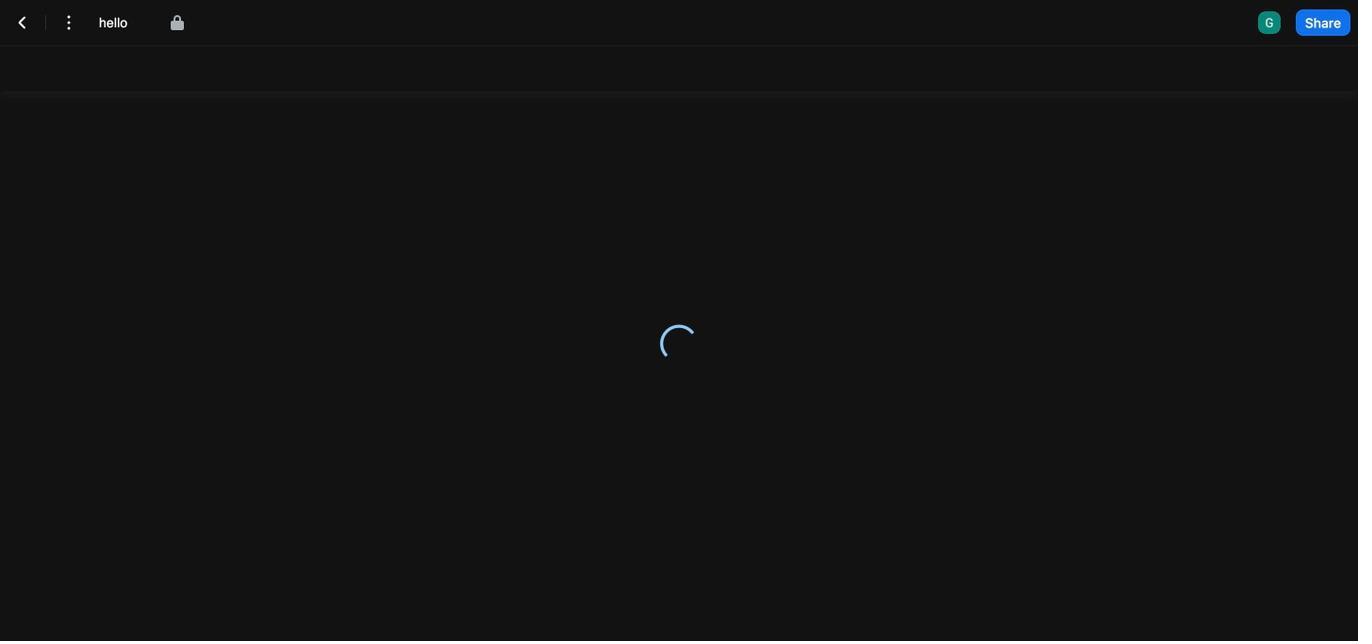 Task type: locate. For each thing, give the bounding box(es) containing it.
None text field
[[99, 13, 151, 32]]

more image
[[58, 11, 80, 34]]

generic name image
[[1258, 11, 1280, 34]]

progress bar
[[652, 317, 706, 370]]



Task type: describe. For each thing, give the bounding box(es) containing it.
all notes image
[[11, 11, 34, 34]]

locked image
[[166, 11, 189, 34]]

locked element
[[166, 11, 189, 34]]



Task type: vqa. For each thing, say whether or not it's contained in the screenshot.
3rd menu item from the top
no



